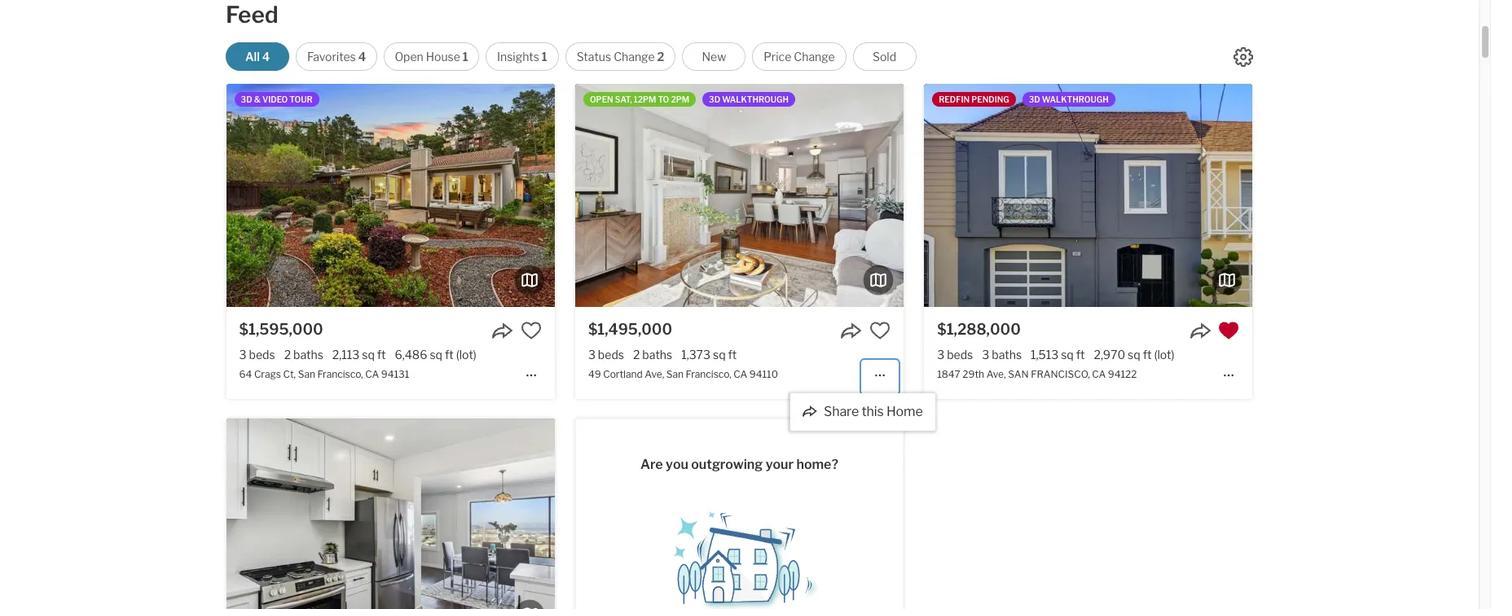 Task type: locate. For each thing, give the bounding box(es) containing it.
sq for $1,595,000
[[362, 348, 375, 362]]

2 3 from the left
[[588, 348, 596, 362]]

1 horizontal spatial favorite button checkbox
[[1219, 320, 1240, 342]]

1
[[463, 50, 468, 64], [542, 50, 547, 64]]

sq up francisco,
[[1061, 348, 1074, 362]]

1 beds from the left
[[249, 348, 275, 362]]

3d left &
[[241, 95, 252, 104]]

2 horizontal spatial baths
[[992, 348, 1022, 362]]

3 beds up 1847
[[937, 348, 973, 362]]

change for price
[[794, 50, 835, 64]]

beds for $1,495,000
[[598, 348, 624, 362]]

beds up the crags
[[249, 348, 275, 362]]

(lot) right 6,486 on the left of page
[[456, 348, 477, 362]]

4 right 'favorites'
[[358, 50, 366, 64]]

1 3 from the left
[[239, 348, 247, 362]]

4 for favorites 4
[[358, 50, 366, 64]]

2 horizontal spatial 2
[[657, 50, 664, 64]]

Status Change radio
[[565, 42, 676, 71]]

redfin pending
[[939, 95, 1010, 104]]

2 favorite button image from the left
[[1219, 320, 1240, 342]]

1 ft from the left
[[377, 348, 386, 362]]

12pm
[[634, 95, 656, 104]]

2 up ct,
[[284, 348, 291, 362]]

3 up 49
[[588, 348, 596, 362]]

ave, for $1,495,000
[[645, 369, 664, 381]]

ct,
[[283, 369, 296, 381]]

ft
[[377, 348, 386, 362], [445, 348, 454, 362], [728, 348, 737, 362], [1076, 348, 1085, 362], [1143, 348, 1152, 362]]

francisco, down 1,373 sq ft
[[686, 369, 732, 381]]

3 up 64
[[239, 348, 247, 362]]

1 horizontal spatial 3d walkthrough
[[1029, 95, 1109, 104]]

1 horizontal spatial francisco,
[[686, 369, 732, 381]]

change right price at right
[[794, 50, 835, 64]]

0 horizontal spatial 2
[[284, 348, 291, 362]]

2 horizontal spatial 3 beds
[[937, 348, 973, 362]]

2 francisco, from the left
[[686, 369, 732, 381]]

0 horizontal spatial baths
[[293, 348, 323, 362]]

(lot) for $1,288,000
[[1154, 348, 1175, 362]]

94122
[[1108, 369, 1137, 381]]

san
[[298, 369, 315, 381], [666, 369, 684, 381]]

3d walkthrough for $1,495,000
[[709, 95, 789, 104]]

0 horizontal spatial walkthrough
[[722, 95, 789, 104]]

64
[[239, 369, 252, 381]]

0 horizontal spatial 3d walkthrough
[[709, 95, 789, 104]]

photo of 1847 29th ave, san francisco, ca 94122 image
[[596, 84, 924, 307], [924, 84, 1253, 307], [1253, 84, 1491, 307]]

1 right house
[[463, 50, 468, 64]]

3d right 2pm
[[709, 95, 721, 104]]

1 horizontal spatial 2 baths
[[633, 348, 673, 362]]

3 up 1847
[[937, 348, 945, 362]]

favorites 4
[[307, 50, 366, 64]]

3 beds
[[239, 348, 275, 362], [588, 348, 624, 362], [937, 348, 973, 362]]

beds for $1,595,000
[[249, 348, 275, 362]]

2 ave, from the left
[[987, 369, 1006, 381]]

2 favorite button checkbox from the left
[[1219, 320, 1240, 342]]

ave, right cortland
[[645, 369, 664, 381]]

1847 29th ave, san francisco, ca 94122
[[937, 369, 1137, 381]]

ca left the 94110
[[734, 369, 748, 381]]

2 3d from the left
[[709, 95, 721, 104]]

2 change from the left
[[794, 50, 835, 64]]

3 photo of 49 cortland ave, san francisco, ca 94110 image from the left
[[904, 84, 1232, 307]]

baths up san
[[992, 348, 1022, 362]]

baths for $1,288,000
[[992, 348, 1022, 362]]

1 4 from the left
[[262, 50, 270, 64]]

2 up cortland
[[633, 348, 640, 362]]

4 right all
[[262, 50, 270, 64]]

1 horizontal spatial beds
[[598, 348, 624, 362]]

favorite button checkbox
[[521, 320, 542, 342], [1219, 320, 1240, 342]]

change inside "option"
[[614, 50, 655, 64]]

3 for $1,288,000
[[937, 348, 945, 362]]

1 horizontal spatial 3d
[[709, 95, 721, 104]]

1 horizontal spatial ave,
[[987, 369, 1006, 381]]

walkthrough for $1,495,000
[[722, 95, 789, 104]]

2 photo of 1847 29th ave, san francisco, ca 94122 image from the left
[[924, 84, 1253, 307]]

1 1 from the left
[[463, 50, 468, 64]]

2 horizontal spatial beds
[[947, 348, 973, 362]]

1 horizontal spatial 1
[[542, 50, 547, 64]]

1 ave, from the left
[[645, 369, 664, 381]]

4 sq from the left
[[1061, 348, 1074, 362]]

baths up 64 crags ct, san francisco, ca 94131
[[293, 348, 323, 362]]

3 beds from the left
[[947, 348, 973, 362]]

beds up cortland
[[598, 348, 624, 362]]

1 horizontal spatial favorite button image
[[1219, 320, 1240, 342]]

2 4 from the left
[[358, 50, 366, 64]]

3 3 beds from the left
[[937, 348, 973, 362]]

2 for $1,595,000
[[284, 348, 291, 362]]

favorite button image
[[521, 320, 542, 342], [1219, 320, 1240, 342]]

1 right 'insights'
[[542, 50, 547, 64]]

ft right 6,486 on the left of page
[[445, 348, 454, 362]]

0 horizontal spatial francisco,
[[317, 369, 363, 381]]

ave,
[[645, 369, 664, 381], [987, 369, 1006, 381]]

are
[[641, 457, 663, 472]]

1 horizontal spatial 2
[[633, 348, 640, 362]]

ft right 1,373
[[728, 348, 737, 362]]

3d walkthrough down price at right
[[709, 95, 789, 104]]

francisco, down 2,113 on the left of the page
[[317, 369, 363, 381]]

2 2 baths from the left
[[633, 348, 673, 362]]

option group
[[226, 42, 916, 71]]

sq right 1,373
[[713, 348, 726, 362]]

baths up 49 cortland ave, san francisco, ca 94110 at the bottom of the page
[[642, 348, 673, 362]]

3 for $1,495,000
[[588, 348, 596, 362]]

3d for $1,288,000
[[1029, 95, 1041, 104]]

1 baths from the left
[[293, 348, 323, 362]]

ave, down 3 baths
[[987, 369, 1006, 381]]

3d & video tour
[[241, 95, 313, 104]]

1 ca from the left
[[365, 369, 379, 381]]

5 ft from the left
[[1143, 348, 1152, 362]]

baths for $1,495,000
[[642, 348, 673, 362]]

3d for $1,495,000
[[709, 95, 721, 104]]

this
[[862, 404, 884, 420]]

ca for $1,495,000
[[734, 369, 748, 381]]

2 up to
[[657, 50, 664, 64]]

1 horizontal spatial 4
[[358, 50, 366, 64]]

sq right 6,486 on the left of page
[[430, 348, 443, 362]]

3 sq from the left
[[713, 348, 726, 362]]

0 horizontal spatial (lot)
[[456, 348, 477, 362]]

1 inside 'insights' option
[[542, 50, 547, 64]]

1 3 beds from the left
[[239, 348, 275, 362]]

pending
[[972, 95, 1010, 104]]

3d walkthrough right pending
[[1029, 95, 1109, 104]]

ft for $1,595,000
[[377, 348, 386, 362]]

3 beds up the crags
[[239, 348, 275, 362]]

2 sq from the left
[[430, 348, 443, 362]]

4
[[262, 50, 270, 64], [358, 50, 366, 64]]

2 photo of 130 bridgeview dr, san francisco, ca 94124 image from the left
[[226, 419, 555, 610]]

1 horizontal spatial (lot)
[[1154, 348, 1175, 362]]

1 san from the left
[[298, 369, 315, 381]]

0 horizontal spatial 1
[[463, 50, 468, 64]]

video
[[262, 95, 288, 104]]

to
[[658, 95, 669, 104]]

2 1 from the left
[[542, 50, 547, 64]]

1847
[[937, 369, 961, 381]]

3d right pending
[[1029, 95, 1041, 104]]

francisco, for $1,595,000
[[317, 369, 363, 381]]

sq right 2,113 on the left of the page
[[362, 348, 375, 362]]

3 3d from the left
[[1029, 95, 1041, 104]]

0 horizontal spatial ca
[[365, 369, 379, 381]]

1 horizontal spatial walkthrough
[[1042, 95, 1109, 104]]

1 change from the left
[[614, 50, 655, 64]]

2 baths for $1,495,000
[[633, 348, 673, 362]]

home
[[887, 404, 923, 420]]

francisco,
[[317, 369, 363, 381], [686, 369, 732, 381]]

1 francisco, from the left
[[317, 369, 363, 381]]

ft up francisco,
[[1076, 348, 1085, 362]]

ft up '94131'
[[377, 348, 386, 362]]

change right the status
[[614, 50, 655, 64]]

2 beds from the left
[[598, 348, 624, 362]]

beds
[[249, 348, 275, 362], [598, 348, 624, 362], [947, 348, 973, 362]]

3 beds for $1,495,000
[[588, 348, 624, 362]]

1 horizontal spatial 3 beds
[[588, 348, 624, 362]]

san for $1,495,000
[[666, 369, 684, 381]]

san down 1,373
[[666, 369, 684, 381]]

4 inside all radio
[[262, 50, 270, 64]]

san right ct,
[[298, 369, 315, 381]]

you
[[666, 457, 689, 472]]

64 crags ct, san francisco, ca 94131
[[239, 369, 409, 381]]

sq up "94122"
[[1128, 348, 1141, 362]]

0 horizontal spatial 2 baths
[[284, 348, 323, 362]]

3 beds up 49
[[588, 348, 624, 362]]

4 ft from the left
[[1076, 348, 1085, 362]]

ft right 2,970
[[1143, 348, 1152, 362]]

2 walkthrough from the left
[[1042, 95, 1109, 104]]

share this home dialog
[[791, 394, 935, 431]]

2,113
[[332, 348, 360, 362]]

1 horizontal spatial change
[[794, 50, 835, 64]]

1 horizontal spatial san
[[666, 369, 684, 381]]

1 sq from the left
[[362, 348, 375, 362]]

1,373
[[681, 348, 711, 362]]

2 baths
[[284, 348, 323, 362], [633, 348, 673, 362]]

1 photo of 49 cortland ave, san francisco, ca 94110 image from the left
[[247, 84, 575, 307]]

change
[[614, 50, 655, 64], [794, 50, 835, 64]]

1 photo of 1847 29th ave, san francisco, ca 94122 image from the left
[[596, 84, 924, 307]]

all
[[245, 50, 260, 64]]

ca
[[365, 369, 379, 381], [734, 369, 748, 381], [1092, 369, 1106, 381]]

All radio
[[226, 42, 289, 71]]

0 horizontal spatial ave,
[[645, 369, 664, 381]]

0 horizontal spatial favorite button checkbox
[[521, 320, 542, 342]]

1 favorite button image from the left
[[521, 320, 542, 342]]

beds up 1847
[[947, 348, 973, 362]]

(lot) right 2,970
[[1154, 348, 1175, 362]]

2 horizontal spatial ca
[[1092, 369, 1106, 381]]

3
[[239, 348, 247, 362], [588, 348, 596, 362], [937, 348, 945, 362], [982, 348, 990, 362]]

2 inside status change "option"
[[657, 50, 664, 64]]

0 horizontal spatial beds
[[249, 348, 275, 362]]

photo of 64 crags ct, san francisco, ca 94131 image
[[0, 84, 226, 307], [226, 84, 555, 307], [555, 84, 883, 307]]

baths
[[293, 348, 323, 362], [642, 348, 673, 362], [992, 348, 1022, 362]]

3 ca from the left
[[1092, 369, 1106, 381]]

0 horizontal spatial favorite button image
[[521, 320, 542, 342]]

ca left '94131'
[[365, 369, 379, 381]]

your
[[766, 457, 794, 472]]

3d
[[241, 95, 252, 104], [709, 95, 721, 104], [1029, 95, 1041, 104]]

1 favorite button checkbox from the left
[[521, 320, 542, 342]]

favorite button checkbox
[[870, 320, 891, 342]]

1,513 sq ft
[[1031, 348, 1085, 362]]

photo of 49 cortland ave, san francisco, ca 94110 image
[[247, 84, 575, 307], [575, 84, 904, 307], [904, 84, 1232, 307]]

2
[[657, 50, 664, 64], [284, 348, 291, 362], [633, 348, 640, 362]]

0 horizontal spatial 3 beds
[[239, 348, 275, 362]]

change inside 'option'
[[794, 50, 835, 64]]

2 3 beds from the left
[[588, 348, 624, 362]]

2 photo of 64 crags ct, san francisco, ca 94131 image from the left
[[226, 84, 555, 307]]

3 up 29th
[[982, 348, 990, 362]]

3d walkthrough
[[709, 95, 789, 104], [1029, 95, 1109, 104]]

2 3d walkthrough from the left
[[1029, 95, 1109, 104]]

ca down 2,970
[[1092, 369, 1106, 381]]

1 2 baths from the left
[[284, 348, 323, 362]]

all 4
[[245, 50, 270, 64]]

2 photo of 49 cortland ave, san francisco, ca 94110 image from the left
[[575, 84, 904, 307]]

3 baths
[[982, 348, 1022, 362]]

ca for $1,595,000
[[365, 369, 379, 381]]

2 baths from the left
[[642, 348, 673, 362]]

2 horizontal spatial 3d
[[1029, 95, 1041, 104]]

sq
[[362, 348, 375, 362], [430, 348, 443, 362], [713, 348, 726, 362], [1061, 348, 1074, 362], [1128, 348, 1141, 362]]

2 ca from the left
[[734, 369, 748, 381]]

3 baths from the left
[[992, 348, 1022, 362]]

1 horizontal spatial baths
[[642, 348, 673, 362]]

3 ft from the left
[[728, 348, 737, 362]]

0 horizontal spatial 3d
[[241, 95, 252, 104]]

4 inside the favorites radio
[[358, 50, 366, 64]]

are you outgrowing your home?
[[641, 457, 839, 472]]

1 3d walkthrough from the left
[[709, 95, 789, 104]]

an image of a house image
[[658, 500, 821, 610]]

2 baths down the $1,495,000
[[633, 348, 673, 362]]

favorite button image for $1,595,000
[[521, 320, 542, 342]]

1 walkthrough from the left
[[722, 95, 789, 104]]

2 baths up ct,
[[284, 348, 323, 362]]

photo of 130 bridgeview dr, san francisco, ca 94124 image
[[0, 419, 226, 610], [226, 419, 555, 610], [555, 419, 883, 610]]

walkthrough
[[722, 95, 789, 104], [1042, 95, 1109, 104]]

2 (lot) from the left
[[1154, 348, 1175, 362]]

1 horizontal spatial ca
[[734, 369, 748, 381]]

tour
[[290, 95, 313, 104]]

0 horizontal spatial 4
[[262, 50, 270, 64]]

Open House radio
[[384, 42, 479, 71]]

2 san from the left
[[666, 369, 684, 381]]

0 horizontal spatial san
[[298, 369, 315, 381]]

94110
[[750, 369, 778, 381]]

6,486 sq ft (lot)
[[395, 348, 477, 362]]

(lot)
[[456, 348, 477, 362], [1154, 348, 1175, 362]]

3 3 from the left
[[937, 348, 945, 362]]

1 (lot) from the left
[[456, 348, 477, 362]]

0 horizontal spatial change
[[614, 50, 655, 64]]

baths for $1,595,000
[[293, 348, 323, 362]]



Task type: vqa. For each thing, say whether or not it's contained in the screenshot.
Sqft. for $3,704-$3,756/mo
no



Task type: describe. For each thing, give the bounding box(es) containing it.
ft for $1,495,000
[[728, 348, 737, 362]]

49
[[588, 369, 601, 381]]

walkthrough for $1,288,000
[[1042, 95, 1109, 104]]

$1,495,000
[[588, 321, 672, 338]]

share
[[824, 404, 859, 420]]

$1,288,000
[[937, 321, 1021, 338]]

new
[[702, 50, 726, 64]]

open house 1
[[395, 50, 468, 64]]

cortland
[[603, 369, 643, 381]]

insights 1
[[497, 50, 547, 64]]

favorite button checkbox for $1,595,000
[[521, 320, 542, 342]]

redfin
[[939, 95, 970, 104]]

Sold radio
[[853, 42, 916, 71]]

outgrowing
[[691, 457, 763, 472]]

francisco, for $1,495,000
[[686, 369, 732, 381]]

2,970 sq ft (lot)
[[1094, 348, 1175, 362]]

1 photo of 130 bridgeview dr, san francisco, ca 94124 image from the left
[[0, 419, 226, 610]]

2,113 sq ft
[[332, 348, 386, 362]]

home?
[[797, 457, 839, 472]]

29th
[[963, 369, 985, 381]]

favorite button image for $1,288,000
[[1219, 320, 1240, 342]]

3 for $1,595,000
[[239, 348, 247, 362]]

open sat, 12pm to 2pm
[[590, 95, 690, 104]]

ca for $1,288,000
[[1092, 369, 1106, 381]]

open
[[590, 95, 613, 104]]

3d walkthrough for $1,288,000
[[1029, 95, 1109, 104]]

sat,
[[615, 95, 632, 104]]

&
[[254, 95, 261, 104]]

3 photo of 64 crags ct, san francisco, ca 94131 image from the left
[[555, 84, 883, 307]]

favorite button checkbox for $1,288,000
[[1219, 320, 1240, 342]]

sq for $1,288,000
[[1061, 348, 1074, 362]]

2 for $1,495,000
[[633, 348, 640, 362]]

2pm
[[671, 95, 690, 104]]

sq for $1,495,000
[[713, 348, 726, 362]]

3 beds for $1,595,000
[[239, 348, 275, 362]]

2 ft from the left
[[445, 348, 454, 362]]

49 cortland ave, san francisco, ca 94110
[[588, 369, 778, 381]]

san for $1,595,000
[[298, 369, 315, 381]]

(lot) for $1,595,000
[[456, 348, 477, 362]]

1,513
[[1031, 348, 1059, 362]]

open
[[395, 50, 424, 64]]

feed
[[226, 1, 278, 29]]

1,373 sq ft
[[681, 348, 737, 362]]

3 photo of 1847 29th ave, san francisco, ca 94122 image from the left
[[1253, 84, 1491, 307]]

1 photo of 64 crags ct, san francisco, ca 94131 image from the left
[[0, 84, 226, 307]]

ave, for $1,288,000
[[987, 369, 1006, 381]]

share this home
[[824, 404, 923, 420]]

price
[[764, 50, 792, 64]]

4 for all 4
[[262, 50, 270, 64]]

4 3 from the left
[[982, 348, 990, 362]]

favorites
[[307, 50, 356, 64]]

share this home button
[[802, 404, 924, 420]]

insights
[[497, 50, 539, 64]]

ft for $1,288,000
[[1076, 348, 1085, 362]]

2 baths for $1,595,000
[[284, 348, 323, 362]]

Favorites radio
[[296, 42, 377, 71]]

94131
[[381, 369, 409, 381]]

beds for $1,288,000
[[947, 348, 973, 362]]

1 3d from the left
[[241, 95, 252, 104]]

price change
[[764, 50, 835, 64]]

$1,595,000
[[239, 321, 323, 338]]

3 beds for $1,288,000
[[937, 348, 973, 362]]

status
[[577, 50, 611, 64]]

francisco,
[[1031, 369, 1090, 381]]

2,970
[[1094, 348, 1126, 362]]

san
[[1008, 369, 1029, 381]]

Price Change radio
[[753, 42, 846, 71]]

change for status
[[614, 50, 655, 64]]

Insights radio
[[486, 42, 559, 71]]

option group containing all
[[226, 42, 916, 71]]

favorite button image
[[870, 320, 891, 342]]

crags
[[254, 369, 281, 381]]

status change 2
[[577, 50, 664, 64]]

New radio
[[682, 42, 746, 71]]

3 photo of 130 bridgeview dr, san francisco, ca 94124 image from the left
[[555, 419, 883, 610]]

1 inside open house option
[[463, 50, 468, 64]]

5 sq from the left
[[1128, 348, 1141, 362]]

6,486
[[395, 348, 427, 362]]

house
[[426, 50, 460, 64]]

sold
[[873, 50, 897, 64]]



